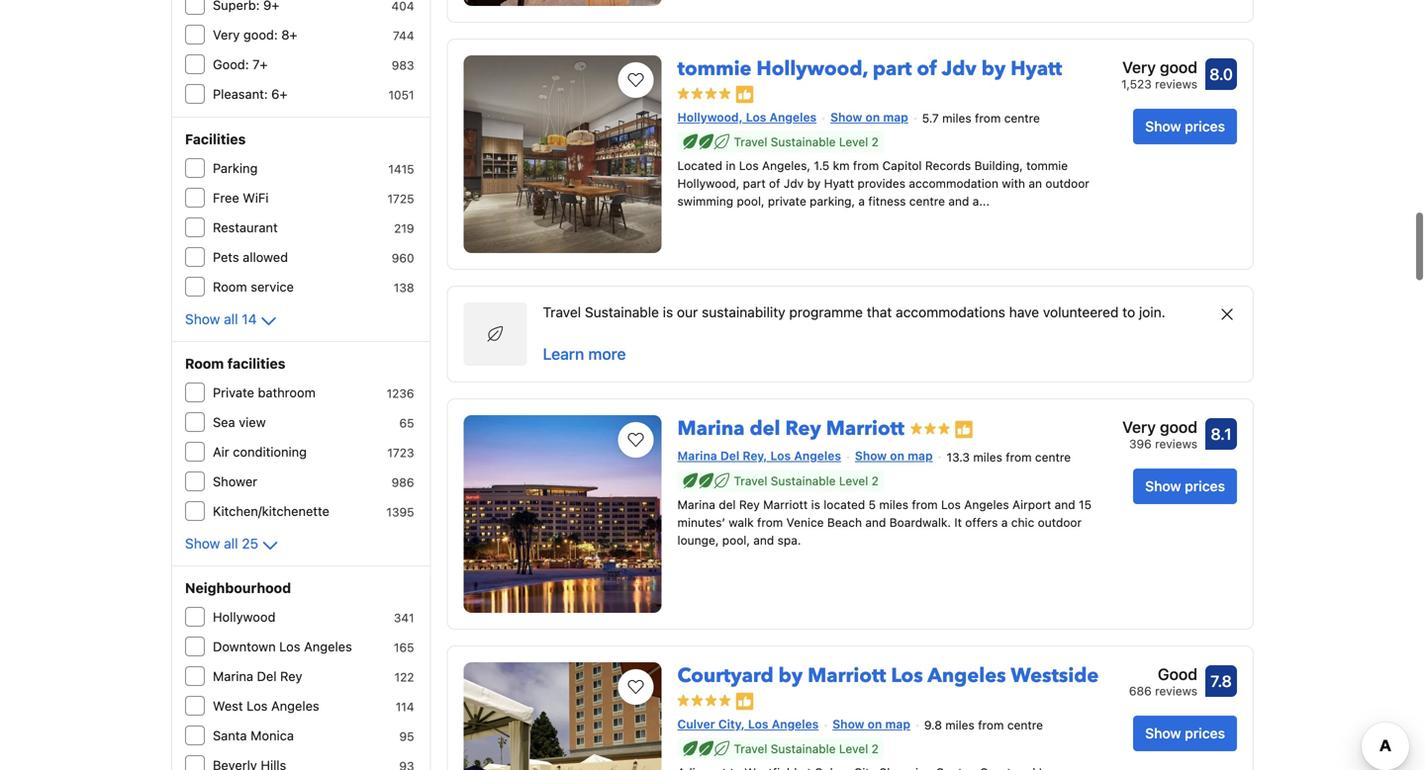 Task type: locate. For each thing, give the bounding box(es) containing it.
good
[[1158, 666, 1197, 684]]

travel down hollywood, los angeles
[[734, 135, 767, 149]]

and down 5
[[865, 516, 886, 530]]

del
[[750, 416, 780, 443], [719, 498, 736, 512]]

0 vertical spatial travel sustainable level 2
[[734, 135, 879, 149]]

very good element left 8.1
[[1122, 416, 1197, 439]]

0 vertical spatial of
[[917, 55, 937, 83]]

1 vertical spatial show prices button
[[1133, 469, 1237, 505]]

1 vertical spatial very good element
[[1122, 416, 1197, 439]]

1415
[[388, 162, 414, 176]]

marina del rey marriott image
[[464, 416, 662, 614]]

private bathroom
[[213, 385, 316, 400]]

3 show prices from the top
[[1145, 726, 1225, 742]]

good:
[[213, 57, 249, 72]]

2 for los
[[871, 743, 879, 757]]

miles for los
[[945, 719, 975, 733]]

show all 14 button
[[185, 310, 281, 333]]

3 show prices button from the top
[[1133, 716, 1237, 752]]

an
[[1029, 177, 1042, 191]]

marina for marina del rey, los angeles
[[677, 449, 717, 463]]

1 vertical spatial pool,
[[722, 534, 750, 548]]

sea view
[[213, 415, 266, 430]]

service
[[251, 280, 294, 294]]

map left "9.8"
[[885, 718, 910, 732]]

1 vertical spatial reviews
[[1155, 437, 1197, 451]]

0 vertical spatial marriott
[[826, 416, 904, 443]]

have
[[1009, 304, 1039, 321]]

offers
[[965, 516, 998, 530]]

miles inside 'marina del rey marriott is located 5 miles from los angeles airport and 15 minutes' walk from venice beach and boardwalk. it offers a chic outdoor lounge, pool, and spa.'
[[879, 498, 908, 512]]

0 vertical spatial map
[[883, 110, 908, 124]]

outdoor down "15"
[[1038, 516, 1082, 530]]

los inside 'marina del rey marriott is located 5 miles from los angeles airport and 15 minutes' walk from venice beach and boardwalk. it offers a chic outdoor lounge, pool, and spa.'
[[941, 498, 961, 512]]

map left 13.3
[[908, 449, 933, 463]]

1 vertical spatial is
[[811, 498, 820, 512]]

good for marina del rey marriott
[[1160, 418, 1197, 437]]

0 horizontal spatial del
[[257, 669, 277, 684]]

3 level from the top
[[839, 743, 868, 757]]

1 horizontal spatial is
[[811, 498, 820, 512]]

miles right 13.3
[[973, 451, 1002, 464]]

1 horizontal spatial a
[[1001, 516, 1008, 530]]

3 travel sustainable level 2 from the top
[[734, 743, 879, 757]]

0 vertical spatial all
[[224, 311, 238, 328]]

0 horizontal spatial by
[[778, 663, 803, 690]]

0 vertical spatial good
[[1160, 58, 1197, 77]]

prices for by
[[1185, 118, 1225, 135]]

0 vertical spatial pool,
[[737, 195, 765, 208]]

reviews inside very good 396 reviews
[[1155, 437, 1197, 451]]

miles for of
[[942, 111, 971, 125]]

show on map down tommie hollywood, part of jdv by hyatt in the top of the page
[[830, 110, 908, 124]]

from up provides
[[853, 159, 879, 173]]

a inside located in los angeles, 1.5 km from capitol records building, tommie hollywood, part of jdv by hyatt provides accommodation with an outdoor swimming pool, private parking, a fitness centre and a...
[[858, 195, 865, 208]]

2 vertical spatial prices
[[1185, 726, 1225, 742]]

good inside very good 396 reviews
[[1160, 418, 1197, 437]]

centre inside located in los angeles, 1.5 km from capitol records building, tommie hollywood, part of jdv by hyatt provides accommodation with an outdoor swimming pool, private parking, a fitness centre and a...
[[909, 195, 945, 208]]

miles right 5
[[879, 498, 908, 512]]

2 up 5
[[871, 474, 879, 488]]

free
[[213, 190, 239, 205]]

courtyard
[[677, 663, 774, 690]]

is left our
[[663, 304, 673, 321]]

del up walk
[[719, 498, 736, 512]]

shower
[[213, 475, 257, 489]]

by up "5.7 miles from centre"
[[981, 55, 1006, 83]]

1 horizontal spatial part
[[873, 55, 912, 83]]

0 vertical spatial rey
[[785, 416, 821, 443]]

show on map
[[830, 110, 908, 124], [855, 449, 933, 463], [832, 718, 910, 732]]

angeles up 'offers'
[[964, 498, 1009, 512]]

very for tommie hollywood, part of jdv by hyatt
[[1122, 58, 1156, 77]]

1236
[[387, 387, 414, 401]]

hyatt
[[1011, 55, 1062, 83], [824, 177, 854, 191]]

hollywood, inside located in los angeles, 1.5 km from capitol records building, tommie hollywood, part of jdv by hyatt provides accommodation with an outdoor swimming pool, private parking, a fitness centre and a...
[[677, 177, 740, 191]]

0 horizontal spatial tommie
[[677, 55, 752, 83]]

all left 25
[[224, 536, 238, 552]]

prices down scored 7.8 "element"
[[1185, 726, 1225, 742]]

0 vertical spatial very good element
[[1121, 55, 1197, 79]]

level down courtyard by marriott los angeles westside on the bottom of the page
[[839, 743, 868, 757]]

1 horizontal spatial del
[[720, 449, 739, 463]]

level up km
[[839, 135, 868, 149]]

show on map up 5
[[855, 449, 933, 463]]

1 vertical spatial by
[[807, 177, 821, 191]]

marina up minutes'
[[677, 498, 715, 512]]

rey
[[785, 416, 821, 443], [739, 498, 760, 512], [280, 669, 302, 684]]

very inside very good 396 reviews
[[1122, 418, 1156, 437]]

centre up airport on the right bottom of the page
[[1035, 451, 1071, 464]]

del inside 'marina del rey marriott is located 5 miles from los angeles airport and 15 minutes' walk from venice beach and boardwalk. it offers a chic outdoor lounge, pool, and spa.'
[[719, 498, 736, 512]]

hollywood, up hollywood, los angeles
[[756, 55, 868, 83]]

travel for marina
[[734, 474, 767, 488]]

hollywood,
[[756, 55, 868, 83], [677, 110, 743, 124], [677, 177, 740, 191]]

very good 1,523 reviews
[[1121, 58, 1197, 91]]

2 vertical spatial level
[[839, 743, 868, 757]]

marriott inside marina del rey marriott link
[[826, 416, 904, 443]]

hollywood, up located on the top of the page
[[677, 110, 743, 124]]

0 vertical spatial 2
[[871, 135, 879, 149]]

7.8
[[1210, 672, 1232, 691]]

1 vertical spatial travel sustainable level 2
[[734, 474, 879, 488]]

2 prices from the top
[[1185, 478, 1225, 495]]

tommie hollywood, part of jdv by hyatt
[[677, 55, 1062, 83]]

0 horizontal spatial of
[[769, 177, 780, 191]]

marriott inside courtyard by marriott los angeles westside link
[[808, 663, 886, 690]]

2 travel sustainable level 2 from the top
[[734, 474, 879, 488]]

1 vertical spatial jdv
[[784, 177, 804, 191]]

2 vertical spatial marriott
[[808, 663, 886, 690]]

2 show prices from the top
[[1145, 478, 1225, 495]]

1 horizontal spatial hyatt
[[1011, 55, 1062, 83]]

0 vertical spatial show prices button
[[1133, 109, 1237, 144]]

marina left rey,
[[677, 449, 717, 463]]

outdoor
[[1045, 177, 1089, 191], [1038, 516, 1082, 530]]

on left 13.3
[[890, 449, 904, 463]]

reviews inside good 686 reviews
[[1155, 685, 1197, 699]]

2 vertical spatial 2
[[871, 743, 879, 757]]

25
[[242, 536, 258, 552]]

reviews down good
[[1155, 685, 1197, 699]]

good left 8.1
[[1160, 418, 1197, 437]]

2 reviews from the top
[[1155, 437, 1197, 451]]

1 show prices from the top
[[1145, 118, 1225, 135]]

8.0
[[1209, 65, 1233, 84]]

0 vertical spatial part
[[873, 55, 912, 83]]

outdoor right the an
[[1045, 177, 1089, 191]]

minutes'
[[677, 516, 725, 530]]

1 vertical spatial of
[[769, 177, 780, 191]]

0 vertical spatial room
[[213, 280, 247, 294]]

from up building,
[[975, 111, 1001, 125]]

centre down the westside
[[1007, 719, 1043, 733]]

2 horizontal spatial rey
[[785, 416, 821, 443]]

sustainable for courtyard
[[771, 743, 836, 757]]

1 level from the top
[[839, 135, 868, 149]]

1 vertical spatial show on map
[[855, 449, 933, 463]]

122
[[394, 671, 414, 685]]

sustainable up venice
[[771, 474, 836, 488]]

jdv
[[942, 55, 976, 83], [784, 177, 804, 191]]

show prices down good 686 reviews
[[1145, 726, 1225, 742]]

2 down courtyard by marriott los angeles westside on the bottom of the page
[[871, 743, 879, 757]]

show prices down very good 1,523 reviews
[[1145, 118, 1225, 135]]

2 vertical spatial map
[[885, 718, 910, 732]]

show prices down very good 396 reviews
[[1145, 478, 1225, 495]]

0 horizontal spatial rey
[[280, 669, 302, 684]]

hollywood, los angeles
[[677, 110, 817, 124]]

centre down accommodation
[[909, 195, 945, 208]]

by inside located in los angeles, 1.5 km from capitol records building, tommie hollywood, part of jdv by hyatt provides accommodation with an outdoor swimming pool, private parking, a fitness centre and a...
[[807, 177, 821, 191]]

del for rey,
[[720, 449, 739, 463]]

2 vertical spatial by
[[778, 663, 803, 690]]

2 2 from the top
[[871, 474, 879, 488]]

1 vertical spatial marriott
[[763, 498, 808, 512]]

marina del rey marriott is located 5 miles from los angeles airport and 15 minutes' walk from venice beach and boardwalk. it offers a chic outdoor lounge, pool, and spa.
[[677, 498, 1092, 548]]

0 vertical spatial outdoor
[[1045, 177, 1089, 191]]

2 horizontal spatial by
[[981, 55, 1006, 83]]

outdoor inside located in los angeles, 1.5 km from capitol records building, tommie hollywood, part of jdv by hyatt provides accommodation with an outdoor swimming pool, private parking, a fitness centre and a...
[[1045, 177, 1089, 191]]

on for los
[[868, 718, 882, 732]]

parking
[[213, 161, 258, 176]]

pool, inside located in los angeles, 1.5 km from capitol records building, tommie hollywood, part of jdv by hyatt provides accommodation with an outdoor swimming pool, private parking, a fitness centre and a...
[[737, 195, 765, 208]]

986
[[391, 476, 414, 490]]

miles right '5.7'
[[942, 111, 971, 125]]

sustainable up angeles,
[[771, 135, 836, 149]]

0 vertical spatial level
[[839, 135, 868, 149]]

by
[[981, 55, 1006, 83], [807, 177, 821, 191], [778, 663, 803, 690]]

is up venice
[[811, 498, 820, 512]]

1 vertical spatial good
[[1160, 418, 1197, 437]]

1 show prices button from the top
[[1133, 109, 1237, 144]]

2 vertical spatial on
[[868, 718, 882, 732]]

very good element
[[1121, 55, 1197, 79], [1122, 416, 1197, 439]]

facilities
[[185, 131, 246, 147]]

travel sustainable level 2 up 1.5
[[734, 135, 879, 149]]

marina del rey, los angeles
[[677, 449, 841, 463]]

del for marina del rey marriott is located 5 miles from los angeles airport and 15 minutes' walk from venice beach and boardwalk. it offers a chic outdoor lounge, pool, and spa.
[[719, 498, 736, 512]]

prices down 8.0
[[1185, 118, 1225, 135]]

0 vertical spatial reviews
[[1155, 77, 1197, 91]]

from inside located in los angeles, 1.5 km from capitol records building, tommie hollywood, part of jdv by hyatt provides accommodation with an outdoor swimming pool, private parking, a fitness centre and a...
[[853, 159, 879, 173]]

show up 5
[[855, 449, 887, 463]]

1 reviews from the top
[[1155, 77, 1197, 91]]

1 horizontal spatial by
[[807, 177, 821, 191]]

west
[[213, 699, 243, 714]]

1 vertical spatial show prices
[[1145, 478, 1225, 495]]

part down angeles,
[[743, 177, 766, 191]]

show left 14
[[185, 311, 220, 328]]

located
[[677, 159, 722, 173]]

centre up building,
[[1004, 111, 1040, 125]]

2 vertical spatial rey
[[280, 669, 302, 684]]

travel up learn
[[543, 304, 581, 321]]

by inside courtyard by marriott los angeles westside link
[[778, 663, 803, 690]]

marina up rey,
[[677, 416, 745, 443]]

travel sustainable level 2 for hollywood,
[[734, 135, 879, 149]]

room service
[[213, 280, 294, 294]]

1 vertical spatial room
[[185, 356, 224, 372]]

2 vertical spatial show on map
[[832, 718, 910, 732]]

0 horizontal spatial hyatt
[[824, 177, 854, 191]]

show
[[830, 110, 862, 124], [1145, 118, 1181, 135], [185, 311, 220, 328], [855, 449, 887, 463], [1145, 478, 1181, 495], [185, 536, 220, 552], [832, 718, 864, 732], [1145, 726, 1181, 742]]

marina up west
[[213, 669, 253, 684]]

of down angeles,
[[769, 177, 780, 191]]

rey down downtown los angeles
[[280, 669, 302, 684]]

by up culver city, los angeles
[[778, 663, 803, 690]]

is inside 'marina del rey marriott is located 5 miles from los angeles airport and 15 minutes' walk from venice beach and boardwalk. it offers a chic outdoor lounge, pool, and spa.'
[[811, 498, 820, 512]]

very good element left 8.0
[[1121, 55, 1197, 79]]

0 vertical spatial show on map
[[830, 110, 908, 124]]

good:
[[243, 27, 278, 42]]

walk
[[729, 516, 754, 530]]

good inside very good 1,523 reviews
[[1160, 58, 1197, 77]]

show on map down courtyard by marriott los angeles westside on the bottom of the page
[[832, 718, 910, 732]]

accommodations
[[896, 304, 1005, 321]]

0 vertical spatial tommie
[[677, 55, 752, 83]]

rey up "marina del rey, los angeles" at the bottom
[[785, 416, 821, 443]]

1 travel sustainable level 2 from the top
[[734, 135, 879, 149]]

1 vertical spatial all
[[224, 536, 238, 552]]

travel for tommie
[[734, 135, 767, 149]]

rey inside 'marina del rey marriott is located 5 miles from los angeles airport and 15 minutes' walk from venice beach and boardwalk. it offers a chic outdoor lounge, pool, and spa.'
[[739, 498, 760, 512]]

pets allowed
[[213, 250, 288, 265]]

341
[[394, 612, 414, 625]]

on down courtyard by marriott los angeles westside on the bottom of the page
[[868, 718, 882, 732]]

2 vertical spatial show prices button
[[1133, 716, 1237, 752]]

1 vertical spatial del
[[719, 498, 736, 512]]

from up airport on the right bottom of the page
[[1006, 451, 1032, 464]]

1 all from the top
[[224, 311, 238, 328]]

0 horizontal spatial a
[[858, 195, 865, 208]]

a...
[[972, 195, 990, 208]]

1 horizontal spatial rey
[[739, 498, 760, 512]]

learn more
[[543, 345, 626, 364]]

capitol
[[882, 159, 922, 173]]

2 level from the top
[[839, 474, 868, 488]]

westside
[[1011, 663, 1099, 690]]

from up spa.
[[757, 516, 783, 530]]

2 vertical spatial travel sustainable level 2
[[734, 743, 879, 757]]

on down tommie hollywood, part of jdv by hyatt in the top of the page
[[865, 110, 880, 124]]

1 vertical spatial on
[[890, 449, 904, 463]]

3 prices from the top
[[1185, 726, 1225, 742]]

marriott
[[826, 416, 904, 443], [763, 498, 808, 512], [808, 663, 886, 690]]

sustainable
[[771, 135, 836, 149], [585, 304, 659, 321], [771, 474, 836, 488], [771, 743, 836, 757]]

0 horizontal spatial jdv
[[784, 177, 804, 191]]

a left chic
[[1001, 516, 1008, 530]]

0 horizontal spatial part
[[743, 177, 766, 191]]

tommie up hollywood, los angeles
[[677, 55, 752, 83]]

show left 25
[[185, 536, 220, 552]]

del up "marina del rey, los angeles" at the bottom
[[750, 416, 780, 443]]

marina del rey
[[213, 669, 302, 684]]

good left 8.0
[[1160, 58, 1197, 77]]

0 vertical spatial hyatt
[[1011, 55, 1062, 83]]

1 vertical spatial outdoor
[[1038, 516, 1082, 530]]

0 vertical spatial show prices
[[1145, 118, 1225, 135]]

a
[[858, 195, 865, 208], [1001, 516, 1008, 530]]

1 vertical spatial tommie
[[1026, 159, 1068, 173]]

1 2 from the top
[[871, 135, 879, 149]]

this property is part of our preferred partner programme. it is committed to providing commendable service and good value. it will pay us a higher commission if you make a booking. image for tommie
[[735, 84, 755, 104]]

jdv up "5.7 miles from centre"
[[942, 55, 976, 83]]

0 vertical spatial del
[[750, 416, 780, 443]]

1 vertical spatial part
[[743, 177, 766, 191]]

miles for marriott
[[973, 451, 1002, 464]]

1 vertical spatial a
[[1001, 516, 1008, 530]]

very up 1,523
[[1122, 58, 1156, 77]]

miles
[[942, 111, 971, 125], [973, 451, 1002, 464], [879, 498, 908, 512], [945, 719, 975, 733]]

scored 8.1 element
[[1205, 419, 1237, 450]]

0 vertical spatial jdv
[[942, 55, 976, 83]]

marina inside 'marina del rey marriott is located 5 miles from los angeles airport and 15 minutes' walk from venice beach and boardwalk. it offers a chic outdoor lounge, pool, and spa.'
[[677, 498, 715, 512]]

pleasant:
[[213, 87, 268, 101]]

show prices button down good 686 reviews
[[1133, 716, 1237, 752]]

1 vertical spatial prices
[[1185, 478, 1225, 495]]

reviews
[[1155, 77, 1197, 91], [1155, 437, 1197, 451], [1155, 685, 1197, 699]]

1 vertical spatial map
[[908, 449, 933, 463]]

2 all from the top
[[224, 536, 238, 552]]

hollywood, up swimming on the top of the page
[[677, 177, 740, 191]]

on for of
[[865, 110, 880, 124]]

1 prices from the top
[[1185, 118, 1225, 135]]

2 for marriott
[[871, 474, 879, 488]]

1 vertical spatial rey
[[739, 498, 760, 512]]

very inside very good 1,523 reviews
[[1122, 58, 1156, 77]]

rey for marina del rey marriott is located 5 miles from los angeles airport and 15 minutes' walk from venice beach and boardwalk. it offers a chic outdoor lounge, pool, and spa.
[[739, 498, 760, 512]]

0 vertical spatial is
[[663, 304, 673, 321]]

from right "9.8"
[[978, 719, 1004, 733]]

0 horizontal spatial del
[[719, 498, 736, 512]]

2 for of
[[871, 135, 879, 149]]

15
[[1079, 498, 1092, 512]]

in
[[726, 159, 736, 173]]

2 up provides
[[871, 135, 879, 149]]

room for room facilities
[[185, 356, 224, 372]]

1 vertical spatial del
[[257, 669, 277, 684]]

del left rey,
[[720, 449, 739, 463]]

angeles down marina del rey marriott
[[794, 449, 841, 463]]

spa.
[[777, 534, 801, 548]]

level for part
[[839, 135, 868, 149]]

2 vertical spatial hollywood,
[[677, 177, 740, 191]]

reviews inside very good 1,523 reviews
[[1155, 77, 1197, 91]]

all left 14
[[224, 311, 238, 328]]

3 reviews from the top
[[1155, 685, 1197, 699]]

2 vertical spatial very
[[1122, 418, 1156, 437]]

angeles up 9.8 miles from centre
[[928, 663, 1006, 690]]

tommie inside tommie hollywood, part of jdv by hyatt link
[[677, 55, 752, 83]]

show prices button for by
[[1133, 109, 1237, 144]]

it
[[954, 516, 962, 530]]

our
[[677, 304, 698, 321]]

del up west los angeles
[[257, 669, 277, 684]]

part up capitol
[[873, 55, 912, 83]]

jdv up private
[[784, 177, 804, 191]]

is
[[663, 304, 673, 321], [811, 498, 820, 512]]

3 2 from the top
[[871, 743, 879, 757]]

santa
[[213, 729, 247, 744]]

1 vertical spatial level
[[839, 474, 868, 488]]

2 vertical spatial show prices
[[1145, 726, 1225, 742]]

centre for courtyard by marriott los angeles westside
[[1007, 719, 1043, 733]]

volunteered
[[1043, 304, 1119, 321]]

level up located
[[839, 474, 868, 488]]

rey for marina del rey marriott
[[785, 416, 821, 443]]

and down accommodation
[[948, 195, 969, 208]]

of inside located in los angeles, 1.5 km from capitol records building, tommie hollywood, part of jdv by hyatt provides accommodation with an outdoor swimming pool, private parking, a fitness centre and a...
[[769, 177, 780, 191]]

1 horizontal spatial tommie
[[1026, 159, 1068, 173]]

1 vertical spatial very
[[1122, 58, 1156, 77]]

tommie hollywood, part of jdv by hyatt image
[[464, 55, 662, 253]]

and
[[948, 195, 969, 208], [1055, 498, 1075, 512], [865, 516, 886, 530], [753, 534, 774, 548]]

pool, left private
[[737, 195, 765, 208]]

marriott inside 'marina del rey marriott is located 5 miles from los angeles airport and 15 minutes' walk from venice beach and boardwalk. it offers a chic outdoor lounge, pool, and spa.'
[[763, 498, 808, 512]]

tommie up the an
[[1026, 159, 1068, 173]]

0 vertical spatial on
[[865, 110, 880, 124]]

0 vertical spatial del
[[720, 449, 739, 463]]

travel down rey,
[[734, 474, 767, 488]]

1 vertical spatial 2
[[871, 474, 879, 488]]

show down 1,523
[[1145, 118, 1181, 135]]

1 good from the top
[[1160, 58, 1197, 77]]

room up "private"
[[185, 356, 224, 372]]

pool, down walk
[[722, 534, 750, 548]]

1051
[[388, 88, 414, 102]]

2 good from the top
[[1160, 418, 1197, 437]]

miles right "9.8"
[[945, 719, 975, 733]]

0 vertical spatial by
[[981, 55, 1006, 83]]

this property is part of our preferred partner programme. it is committed to providing commendable service and good value. it will pay us a higher commission if you make a booking. image
[[735, 84, 755, 104], [735, 84, 755, 104], [954, 420, 974, 440]]

marina for marina del rey marriott
[[677, 416, 745, 443]]

view
[[239, 415, 266, 430]]

0 horizontal spatial is
[[663, 304, 673, 321]]

marina for marina del rey marriott is located 5 miles from los angeles airport and 15 minutes' walk from venice beach and boardwalk. it offers a chic outdoor lounge, pool, and spa.
[[677, 498, 715, 512]]

this property is part of our preferred partner programme. it is committed to providing commendable service and good value. it will pay us a higher commission if you make a booking. image
[[954, 420, 974, 440], [735, 692, 755, 712], [735, 692, 755, 712]]

show up km
[[830, 110, 862, 124]]

map left '5.7'
[[883, 110, 908, 124]]

0 vertical spatial prices
[[1185, 118, 1225, 135]]

show prices button down very good 1,523 reviews
[[1133, 109, 1237, 144]]

1 vertical spatial hyatt
[[824, 177, 854, 191]]

2 vertical spatial reviews
[[1155, 685, 1197, 699]]

on
[[865, 110, 880, 124], [890, 449, 904, 463], [868, 718, 882, 732]]

0 vertical spatial a
[[858, 195, 865, 208]]

show prices button down very good 396 reviews
[[1133, 469, 1237, 505]]

1 horizontal spatial del
[[750, 416, 780, 443]]

of up '5.7'
[[917, 55, 937, 83]]



Task type: vqa. For each thing, say whether or not it's contained in the screenshot.


Task type: describe. For each thing, give the bounding box(es) containing it.
show inside show all 14 dropdown button
[[185, 311, 220, 328]]

show on map for los
[[832, 718, 910, 732]]

0 vertical spatial very
[[213, 27, 240, 42]]

very for marina del rey marriott
[[1122, 418, 1156, 437]]

reviews for marina del rey marriott
[[1155, 437, 1197, 451]]

1 horizontal spatial of
[[917, 55, 937, 83]]

map for of
[[883, 110, 908, 124]]

by inside tommie hollywood, part of jdv by hyatt link
[[981, 55, 1006, 83]]

kitchen/kitchenette
[[213, 504, 329, 519]]

1 vertical spatial hollywood,
[[677, 110, 743, 124]]

travel sustainable level 2 for by
[[734, 743, 879, 757]]

reviews for tommie hollywood, part of jdv by hyatt
[[1155, 77, 1197, 91]]

wifi
[[243, 190, 269, 205]]

this property is part of our preferred partner programme. it is committed to providing commendable service and good value. it will pay us a higher commission if you make a booking. image for courtyard by marriott los angeles westside
[[735, 692, 755, 712]]

sustainability
[[702, 304, 785, 321]]

very good 396 reviews
[[1122, 418, 1197, 451]]

located
[[824, 498, 865, 512]]

good for tommie hollywood, part of jdv by hyatt
[[1160, 58, 1197, 77]]

65
[[399, 417, 414, 430]]

venice
[[786, 516, 824, 530]]

2 show prices button from the top
[[1133, 469, 1237, 505]]

and inside located in los angeles, 1.5 km from capitol records building, tommie hollywood, part of jdv by hyatt provides accommodation with an outdoor swimming pool, private parking, a fitness centre and a...
[[948, 195, 969, 208]]

centre for marina del rey marriott
[[1035, 451, 1071, 464]]

5.7 miles from centre
[[922, 111, 1040, 125]]

good 686 reviews
[[1129, 666, 1197, 699]]

allowed
[[243, 250, 288, 265]]

city,
[[718, 718, 745, 732]]

show on map for of
[[830, 110, 908, 124]]

9.8 miles from centre
[[924, 719, 1043, 733]]

km
[[833, 159, 850, 173]]

very good element for marina del rey marriott
[[1122, 416, 1197, 439]]

show inside show all 25 dropdown button
[[185, 536, 220, 552]]

centre for tommie hollywood, part of jdv by hyatt
[[1004, 111, 1040, 125]]

chic
[[1011, 516, 1034, 530]]

part inside located in los angeles, 1.5 km from capitol records building, tommie hollywood, part of jdv by hyatt provides accommodation with an outdoor swimming pool, private parking, a fitness centre and a...
[[743, 177, 766, 191]]

private
[[768, 195, 806, 208]]

this property is part of our preferred partner programme. it is committed to providing commendable service and good value. it will pay us a higher commission if you make a booking. image for marina
[[954, 420, 974, 440]]

marina del rey marriott
[[677, 416, 904, 443]]

pets
[[213, 250, 239, 265]]

a inside 'marina del rey marriott is located 5 miles from los angeles airport and 15 minutes' walk from venice beach and boardwalk. it offers a chic outdoor lounge, pool, and spa.'
[[1001, 516, 1008, 530]]

tommie inside located in los angeles, 1.5 km from capitol records building, tommie hollywood, part of jdv by hyatt provides accommodation with an outdoor swimming pool, private parking, a fitness centre and a...
[[1026, 159, 1068, 173]]

angeles up monica
[[271, 699, 319, 714]]

0 vertical spatial hollywood,
[[756, 55, 868, 83]]

13.3
[[947, 451, 970, 464]]

neighbourhood
[[185, 580, 291, 597]]

show on map for marriott
[[855, 449, 933, 463]]

room for room service
[[213, 280, 247, 294]]

accommodation
[[909, 177, 998, 191]]

air conditioning
[[213, 445, 307, 460]]

outdoor inside 'marina del rey marriott is located 5 miles from los angeles airport and 15 minutes' walk from venice beach and boardwalk. it offers a chic outdoor lounge, pool, and spa.'
[[1038, 516, 1082, 530]]

map for marriott
[[908, 449, 933, 463]]

show prices for by
[[1145, 118, 1225, 135]]

restaurant
[[213, 220, 278, 235]]

1725
[[387, 192, 414, 206]]

courtyard by marriott los angeles westside link
[[677, 655, 1099, 690]]

that
[[867, 304, 892, 321]]

1 horizontal spatial jdv
[[942, 55, 976, 83]]

show all 25
[[185, 536, 258, 552]]

culver
[[677, 718, 715, 732]]

travel for courtyard
[[734, 743, 767, 757]]

5.7
[[922, 111, 939, 125]]

and left spa.
[[753, 534, 774, 548]]

marriott for marina del rey marriott is located 5 miles from los angeles airport and 15 minutes' walk from venice beach and boardwalk. it offers a chic outdoor lounge, pool, and spa.
[[763, 498, 808, 512]]

lounge,
[[677, 534, 719, 548]]

culver city, los angeles
[[677, 718, 819, 732]]

join.
[[1139, 304, 1165, 321]]

angeles right city,
[[772, 718, 819, 732]]

los inside located in los angeles, 1.5 km from capitol records building, tommie hollywood, part of jdv by hyatt provides accommodation with an outdoor swimming pool, private parking, a fitness centre and a...
[[739, 159, 759, 173]]

prices for westside
[[1185, 726, 1225, 742]]

983
[[392, 58, 414, 72]]

7+
[[252, 57, 268, 72]]

with
[[1002, 177, 1025, 191]]

marriott for marina del rey marriott
[[826, 416, 904, 443]]

bathroom
[[258, 385, 316, 400]]

show all 14
[[185, 311, 257, 328]]

angeles up angeles,
[[769, 110, 817, 124]]

hollywood
[[213, 610, 276, 625]]

sustainable up more
[[585, 304, 659, 321]]

building,
[[974, 159, 1023, 173]]

travel sustainable level 2 for del
[[734, 474, 879, 488]]

hyatt inside tommie hollywood, part of jdv by hyatt link
[[1011, 55, 1062, 83]]

5
[[868, 498, 876, 512]]

level for rey
[[839, 474, 868, 488]]

very good element for tommie hollywood, part of jdv by hyatt
[[1121, 55, 1197, 79]]

show down 396
[[1145, 478, 1181, 495]]

show all 25 button
[[185, 534, 282, 558]]

jdv inside located in los angeles, 1.5 km from capitol records building, tommie hollywood, part of jdv by hyatt provides accommodation with an outdoor swimming pool, private parking, a fitness centre and a...
[[784, 177, 804, 191]]

very good: 8+
[[213, 27, 297, 42]]

marina for marina del rey
[[213, 669, 253, 684]]

del for marina del rey marriott
[[750, 416, 780, 443]]

west los angeles
[[213, 699, 319, 714]]

14
[[242, 311, 257, 328]]

scored 7.8 element
[[1205, 666, 1237, 698]]

1,523
[[1121, 77, 1152, 91]]

courtyard by marriott los angeles westside image
[[464, 663, 662, 771]]

santa monica
[[213, 729, 294, 744]]

this property is part of our preferred partner programme. it is committed to providing commendable service and good value. it will pay us a higher commission if you make a booking. image for marina del rey marriott
[[954, 420, 974, 440]]

more
[[588, 345, 626, 364]]

9.8
[[924, 719, 942, 733]]

and left "15"
[[1055, 498, 1075, 512]]

138
[[394, 281, 414, 295]]

sustainable for tommie
[[771, 135, 836, 149]]

angeles left the 165
[[304, 640, 352, 655]]

private
[[213, 385, 254, 400]]

room facilities
[[185, 356, 285, 372]]

downtown los angeles
[[213, 640, 352, 655]]

1723
[[387, 446, 414, 460]]

all for 14
[[224, 311, 238, 328]]

travel sustainable is our sustainability programme that accommodations have volunteered to join.
[[543, 304, 1165, 321]]

tommie hollywood, part of jdv by hyatt link
[[677, 48, 1062, 83]]

396
[[1129, 437, 1152, 451]]

show prices button for westside
[[1133, 716, 1237, 752]]

learn more link
[[531, 331, 638, 378]]

courtyard by marriott los angeles westside
[[677, 663, 1099, 690]]

1395
[[386, 506, 414, 520]]

960
[[392, 251, 414, 265]]

114
[[396, 701, 414, 714]]

del for rey
[[257, 669, 277, 684]]

rey for marina del rey
[[280, 669, 302, 684]]

map for los
[[885, 718, 910, 732]]

show down 686
[[1145, 726, 1181, 742]]

show down courtyard by marriott los angeles westside on the bottom of the page
[[832, 718, 864, 732]]

8+
[[281, 27, 297, 42]]

beach
[[827, 516, 862, 530]]

located in los angeles, 1.5 km from capitol records building, tommie hollywood, part of jdv by hyatt provides accommodation with an outdoor swimming pool, private parking, a fitness centre and a...
[[677, 159, 1089, 208]]

good: 7+
[[213, 57, 268, 72]]

219
[[394, 222, 414, 236]]

from up boardwalk.
[[912, 498, 938, 512]]

pleasant: 6+
[[213, 87, 287, 101]]

sustainable for marina
[[771, 474, 836, 488]]

all for 25
[[224, 536, 238, 552]]

hyatt inside located in los angeles, 1.5 km from capitol records building, tommie hollywood, part of jdv by hyatt provides accommodation with an outdoor swimming pool, private parking, a fitness centre and a...
[[824, 177, 854, 191]]

angeles inside 'marina del rey marriott is located 5 miles from los angeles airport and 15 minutes' walk from venice beach and boardwalk. it offers a chic outdoor lounge, pool, and spa.'
[[964, 498, 1009, 512]]

level for marriott
[[839, 743, 868, 757]]

on for marriott
[[890, 449, 904, 463]]

marina del rey marriott link
[[677, 408, 904, 443]]

boardwalk.
[[889, 516, 951, 530]]

95
[[399, 730, 414, 744]]

1.5
[[814, 159, 830, 173]]

show prices for westside
[[1145, 726, 1225, 742]]

scored 8.0 element
[[1205, 58, 1237, 90]]

swimming
[[677, 195, 733, 208]]

good element
[[1129, 663, 1197, 687]]

rey,
[[743, 449, 767, 463]]

sea
[[213, 415, 235, 430]]

pool, inside 'marina del rey marriott is located 5 miles from los angeles airport and 15 minutes' walk from venice beach and boardwalk. it offers a chic outdoor lounge, pool, and spa.'
[[722, 534, 750, 548]]



